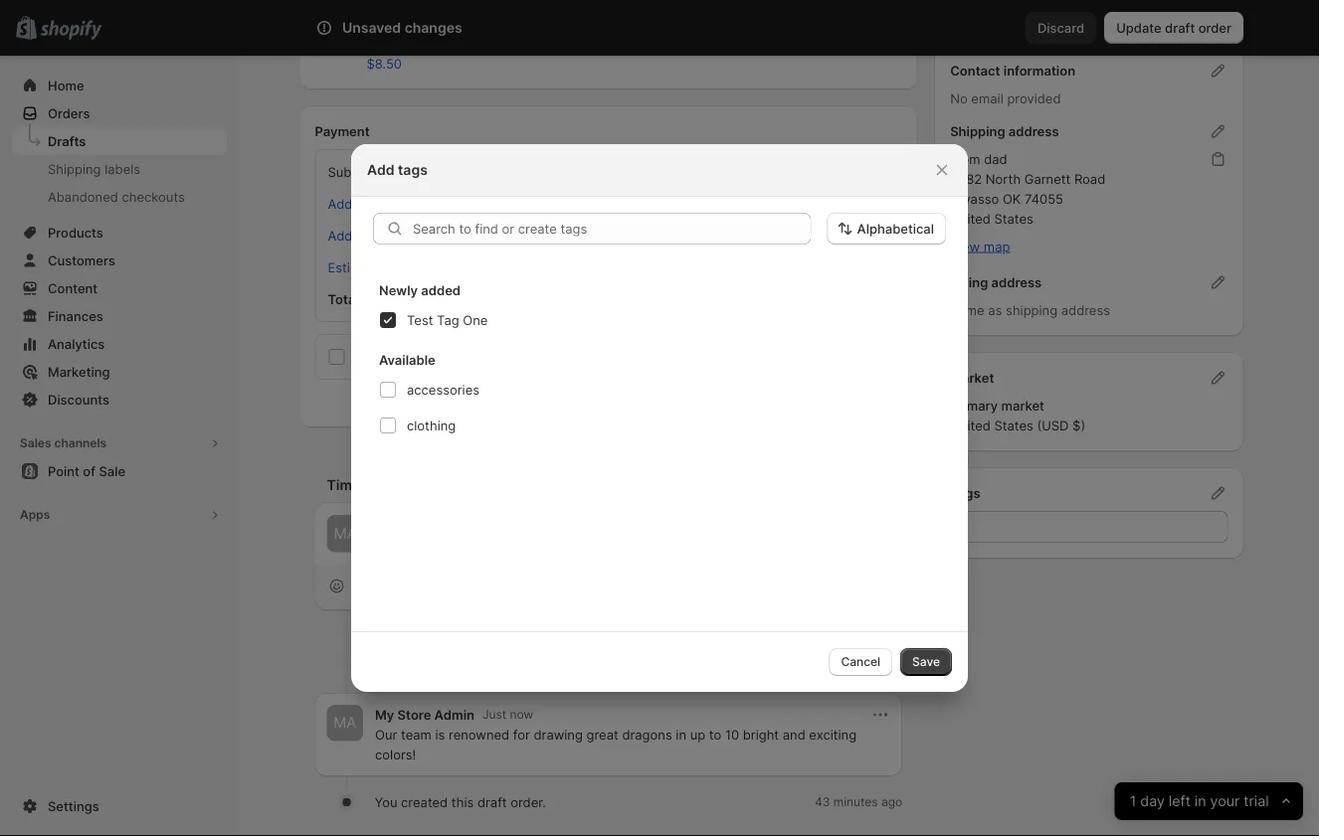 Task type: vqa. For each thing, say whether or not it's contained in the screenshot.
Subtotal
yes



Task type: describe. For each thing, give the bounding box(es) containing it.
you created this draft order.
[[375, 795, 546, 810]]

discounts link
[[12, 386, 227, 414]]

store
[[398, 707, 431, 723]]

my store admin just now our team is renowned for drawing great dragons in up to 10 bright and exciting colors!
[[375, 707, 860, 762]]

save
[[912, 655, 940, 670]]

— for add shipping or delivery
[[506, 228, 519, 243]]

cancel
[[841, 655, 881, 670]]

draft inside button
[[1165, 20, 1195, 35]]

later
[[438, 349, 465, 365]]

primary
[[950, 398, 998, 413]]

address for shipping address
[[1009, 123, 1059, 139]]

shipping for shipping address
[[950, 123, 1005, 139]]

— for add discount
[[506, 196, 519, 211]]

available
[[379, 352, 436, 368]]

add for add tags
[[367, 162, 395, 179]]

shipping labels
[[48, 161, 140, 177]]

due
[[411, 349, 434, 365]]

great
[[587, 727, 619, 742]]

delivery
[[428, 228, 476, 243]]

$8.50 button
[[355, 50, 414, 78]]

you
[[375, 795, 397, 810]]

orders link
[[12, 99, 227, 127]]

sku:
[[367, 36, 396, 51]]

garnett
[[1024, 171, 1071, 187]]

tags
[[950, 485, 980, 501]]

10
[[725, 727, 739, 742]]

channels
[[54, 436, 107, 451]]

view
[[950, 239, 980, 254]]

market
[[1001, 398, 1045, 413]]

contact
[[950, 63, 1000, 78]]

sales
[[20, 436, 51, 451]]

information
[[1004, 63, 1075, 78]]

as
[[988, 302, 1002, 318]]

total
[[328, 291, 359, 307]]

test tag one
[[407, 312, 488, 328]]

2 vertical spatial address
[[1061, 302, 1110, 318]]

Search to find or create tags text field
[[413, 213, 811, 245]]

1 vertical spatial draft
[[477, 795, 507, 810]]

added
[[421, 283, 461, 298]]

add shipping or delivery
[[328, 228, 476, 243]]

one
[[463, 312, 488, 328]]

billing
[[950, 275, 988, 290]]

shipping labels link
[[12, 155, 227, 183]]

apps
[[20, 508, 50, 522]]

abandoned checkouts link
[[12, 183, 227, 211]]

ago
[[881, 795, 902, 810]]

same as shipping address
[[950, 302, 1110, 318]]

43
[[815, 795, 830, 810]]

drawing
[[534, 727, 583, 742]]

payment for payment due later
[[354, 349, 407, 365]]

tags
[[398, 162, 428, 179]]

alphabetical
[[857, 221, 934, 236]]

drafts
[[48, 133, 86, 149]]

checkouts
[[122, 189, 185, 204]]

abandoned checkouts
[[48, 189, 185, 204]]

states inside 'primary market united states (usd $)'
[[994, 418, 1033, 433]]

shopify image
[[40, 20, 102, 40]]

unsaved changes
[[342, 19, 462, 36]]

team
[[401, 727, 432, 742]]

created
[[401, 795, 448, 810]]

add tags dialog
[[0, 144, 1319, 692]]

8882
[[950, 171, 982, 187]]

add tags
[[367, 162, 428, 179]]

billing address
[[950, 275, 1042, 290]]

settings
[[48, 799, 99, 814]]

discounts
[[48, 392, 109, 407]]

add for add shipping or delivery
[[328, 228, 353, 243]]

$0.00 for add shipping or delivery
[[854, 228, 890, 243]]

update
[[1116, 20, 1162, 35]]

123
[[400, 36, 422, 51]]

united inside mom dad 8882 north garnett road owasso ok 74055 united states
[[950, 211, 991, 226]]

add discount
[[328, 196, 409, 211]]

provided
[[1007, 91, 1061, 106]]

(usd
[[1037, 418, 1069, 433]]

1 avatar with initials m a image from the top
[[327, 515, 364, 552]]

accessories
[[407, 382, 480, 397]]

bright
[[743, 727, 779, 742]]

update draft order
[[1116, 20, 1232, 35]]

contact information
[[950, 63, 1075, 78]]

update draft order button
[[1104, 12, 1244, 44]]

payment due later
[[354, 349, 465, 365]]

ok
[[1003, 191, 1021, 206]]

mom dad 8882 north garnett road owasso ok 74055 united states
[[950, 151, 1106, 226]]

home
[[48, 78, 84, 93]]

orders
[[48, 105, 90, 121]]

save button
[[900, 649, 952, 676]]

now
[[510, 708, 533, 722]]

renowned
[[449, 727, 510, 742]]

search button
[[364, 12, 941, 44]]

shipping for shipping labels
[[48, 161, 101, 177]]



Task type: locate. For each thing, give the bounding box(es) containing it.
address
[[1009, 123, 1059, 139], [991, 275, 1042, 290], [1061, 302, 1110, 318]]

united down owasso at top right
[[950, 211, 991, 226]]

states inside mom dad 8882 north garnett road owasso ok 74055 united states
[[994, 211, 1033, 226]]

1 vertical spatial address
[[991, 275, 1042, 290]]

$)
[[1073, 418, 1085, 433]]

0 vertical spatial draft
[[1165, 20, 1195, 35]]

1 horizontal spatial draft
[[1165, 20, 1195, 35]]

test
[[407, 312, 433, 328]]

our
[[375, 727, 397, 742]]

0 vertical spatial —
[[506, 196, 519, 211]]

order
[[1198, 20, 1232, 35]]

0 vertical spatial $0.00
[[854, 196, 890, 211]]

cancel button
[[829, 649, 892, 676]]

red
[[367, 16, 390, 31]]

74055
[[1025, 191, 1063, 206]]

2 — from the top
[[506, 228, 519, 243]]

sales channels button
[[12, 430, 227, 458]]

states
[[994, 211, 1033, 226], [994, 418, 1033, 433]]

2 united from the top
[[950, 418, 991, 433]]

1 vertical spatial $0.00
[[854, 228, 890, 243]]

owasso
[[950, 191, 999, 206]]

market
[[950, 370, 994, 386]]

up
[[690, 727, 706, 742]]

add shipping or delivery button
[[316, 222, 488, 250]]

shipping right as at the right top of the page
[[1006, 302, 1058, 318]]

0 horizontal spatial shipping
[[356, 228, 408, 243]]

1 — from the top
[[506, 196, 519, 211]]

payment for payment
[[315, 123, 370, 139]]

map
[[984, 239, 1010, 254]]

address for billing address
[[991, 275, 1042, 290]]

shipping down discount
[[356, 228, 408, 243]]

view map
[[950, 239, 1010, 254]]

minutes
[[833, 795, 878, 810]]

alphabetical button
[[827, 213, 946, 245]]

primary market united states (usd $)
[[950, 398, 1085, 433]]

0 horizontal spatial draft
[[477, 795, 507, 810]]

mom
[[950, 151, 980, 167]]

$0.00 up alphabetical dropdown button
[[854, 196, 890, 211]]

is
[[435, 727, 445, 742]]

colors!
[[375, 747, 416, 762]]

add inside button
[[328, 196, 353, 211]]

2 states from the top
[[994, 418, 1033, 433]]

0 horizontal spatial shipping
[[48, 161, 101, 177]]

order.
[[511, 795, 546, 810]]

timeline
[[327, 477, 384, 494]]

$0.00
[[854, 196, 890, 211], [854, 228, 890, 243]]

1 horizontal spatial shipping
[[950, 123, 1005, 139]]

add inside dialog
[[367, 162, 395, 179]]

0 vertical spatial avatar with initials m a image
[[327, 515, 364, 552]]

clothing
[[407, 418, 456, 433]]

states down market
[[994, 418, 1033, 433]]

same
[[950, 302, 985, 318]]

shipping up "mom"
[[950, 123, 1005, 139]]

add discount button
[[316, 190, 421, 218]]

2 avatar with initials m a image from the top
[[327, 705, 363, 742]]

1 vertical spatial —
[[506, 228, 519, 243]]

my
[[375, 707, 394, 723]]

shipping down drafts
[[48, 161, 101, 177]]

1 $0.00 from the top
[[854, 196, 890, 211]]

1 vertical spatial payment
[[354, 349, 407, 365]]

address down provided
[[1009, 123, 1059, 139]]

shipping
[[356, 228, 408, 243], [1006, 302, 1058, 318]]

drafts link
[[12, 127, 227, 155]]

0 vertical spatial shipping
[[950, 123, 1005, 139]]

exciting
[[809, 727, 857, 742]]

shipping inside button
[[356, 228, 408, 243]]

no email provided
[[950, 91, 1061, 106]]

$8.50
[[367, 56, 402, 71]]

payment up subtotal
[[315, 123, 370, 139]]

1 vertical spatial shipping
[[1006, 302, 1058, 318]]

united inside 'primary market united states (usd $)'
[[950, 418, 991, 433]]

email
[[971, 91, 1004, 106]]

for
[[513, 727, 530, 742]]

discount
[[356, 196, 409, 211]]

red sku: 123
[[367, 16, 422, 51]]

settings link
[[12, 793, 227, 821]]

1 horizontal spatial shipping
[[1006, 302, 1058, 318]]

0 vertical spatial united
[[950, 211, 991, 226]]

sales channels
[[20, 436, 107, 451]]

add left tags in the left of the page
[[367, 162, 395, 179]]

1 vertical spatial states
[[994, 418, 1033, 433]]

united
[[950, 211, 991, 226], [950, 418, 991, 433]]

tag
[[437, 312, 459, 328]]

add for add discount
[[328, 196, 353, 211]]

add inside button
[[328, 228, 353, 243]]

1 vertical spatial avatar with initials m a image
[[327, 705, 363, 742]]

avatar with initials m a image
[[327, 515, 364, 552], [327, 705, 363, 742]]

$0.00 for add discount
[[854, 196, 890, 211]]

0 vertical spatial payment
[[315, 123, 370, 139]]

states down ok
[[994, 211, 1033, 226]]

abandoned
[[48, 189, 118, 204]]

$0.00 left view
[[854, 228, 890, 243]]

add down add discount button
[[328, 228, 353, 243]]

discard
[[1038, 20, 1085, 35]]

1 vertical spatial shipping
[[48, 161, 101, 177]]

add down subtotal
[[328, 196, 353, 211]]

view map link
[[950, 239, 1010, 254]]

avatar with initials m a image down timeline
[[327, 515, 364, 552]]

shipping address
[[950, 123, 1059, 139]]

home link
[[12, 72, 227, 99]]

0 vertical spatial address
[[1009, 123, 1059, 139]]

changes
[[405, 19, 462, 36]]

0 vertical spatial states
[[994, 211, 1033, 226]]

address right as at the right top of the page
[[1061, 302, 1110, 318]]

1 united from the top
[[950, 211, 991, 226]]

1 states from the top
[[994, 211, 1033, 226]]

payment left due at the left top
[[354, 349, 407, 365]]

1 vertical spatial add
[[328, 196, 353, 211]]

this
[[451, 795, 474, 810]]

united down primary
[[950, 418, 991, 433]]

north
[[986, 171, 1021, 187]]

0 vertical spatial shipping
[[356, 228, 408, 243]]

and
[[783, 727, 806, 742]]

2 vertical spatial add
[[328, 228, 353, 243]]

1 vertical spatial united
[[950, 418, 991, 433]]

0 vertical spatial add
[[367, 162, 395, 179]]

to
[[709, 727, 722, 742]]

draft right the this
[[477, 795, 507, 810]]

address up same as shipping address
[[991, 275, 1042, 290]]

payment
[[315, 123, 370, 139], [354, 349, 407, 365]]

or
[[412, 228, 424, 243]]

add
[[367, 162, 395, 179], [328, 196, 353, 211], [328, 228, 353, 243]]

43 minutes ago
[[815, 795, 902, 810]]

apps button
[[12, 501, 227, 529]]

2 $0.00 from the top
[[854, 228, 890, 243]]

search
[[396, 20, 438, 35]]

draft left order
[[1165, 20, 1195, 35]]

just
[[482, 708, 506, 722]]

avatar with initials m a image left my
[[327, 705, 363, 742]]



